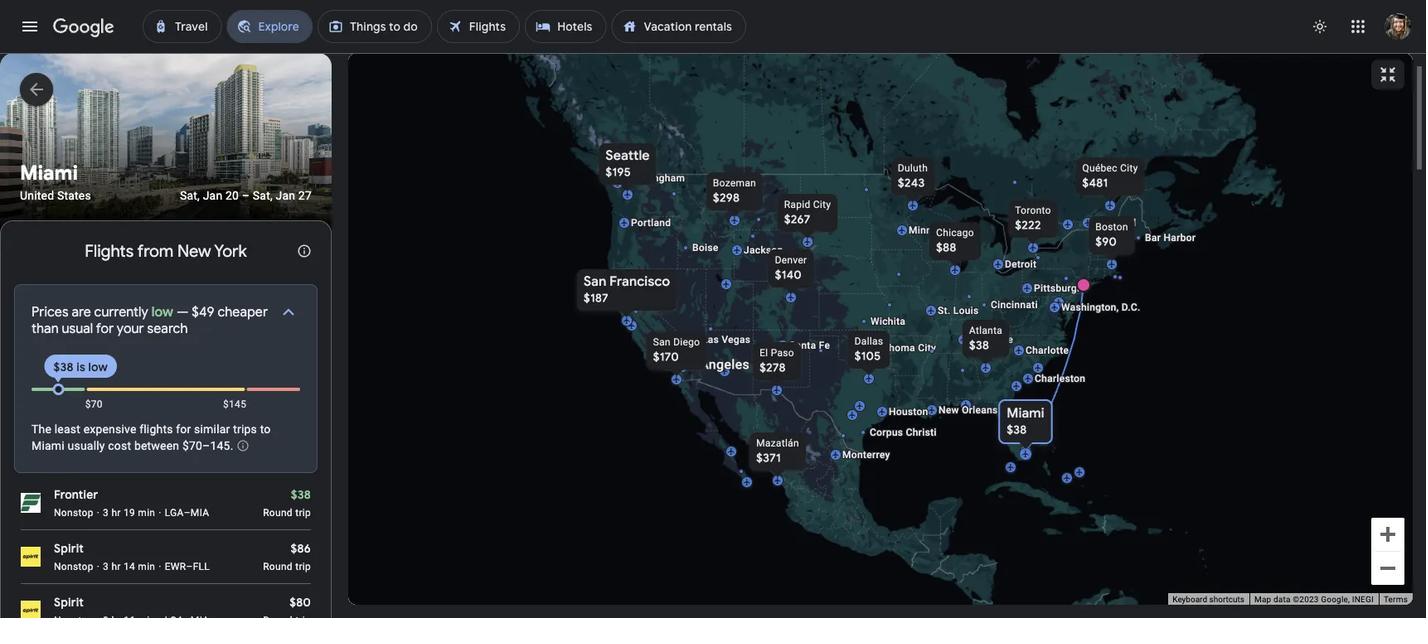 Task type: locate. For each thing, give the bounding box(es) containing it.
keyboard shortcuts button
[[1173, 595, 1245, 606]]

0 vertical spatial for
[[96, 321, 114, 338]]

san up $187
[[584, 273, 607, 290]]

sat, jan 20 – sat, jan 27
[[180, 189, 312, 203]]

atlanta
[[970, 325, 1003, 337]]

1 horizontal spatial jan
[[276, 189, 296, 203]]

1 horizontal spatial san
[[653, 337, 671, 348]]

city right rapid
[[814, 199, 832, 211]]

86 US dollars text field
[[291, 542, 311, 557]]

trip inside $86 round trip
[[295, 562, 311, 573]]

round
[[263, 508, 293, 520], [263, 562, 293, 573]]

 image
[[97, 561, 100, 574]]

0 horizontal spatial jan
[[203, 189, 223, 203]]

round down 38 us dollars text field
[[263, 508, 293, 520]]

trip down '$86'
[[295, 562, 311, 573]]

$145
[[223, 399, 247, 411]]

0 horizontal spatial city
[[814, 199, 832, 211]]

spirit image
[[21, 548, 41, 568]]

san inside san francisco $187
[[584, 273, 607, 290]]

$278
[[760, 361, 786, 376]]

nonstop
[[54, 508, 93, 520], [54, 562, 93, 573]]

0 vertical spatial spirit
[[54, 542, 84, 557]]

hr left 14 at the left
[[112, 562, 121, 573]]

88 US dollars text field
[[937, 241, 957, 256]]

st. louis
[[938, 305, 979, 317]]

for left your
[[96, 321, 114, 338]]

hr left 19
[[112, 508, 121, 520]]

2 vertical spatial –
[[186, 562, 193, 573]]

low left —
[[152, 304, 173, 321]]

cheaper
[[218, 304, 268, 321]]

1 nonstop from the top
[[54, 508, 93, 520]]

1 vertical spatial trip
[[295, 562, 311, 573]]

québec city $481
[[1083, 163, 1139, 191]]

miami down the
[[32, 440, 65, 453]]

round inside the $38 round trip
[[263, 508, 293, 520]]

$90
[[1096, 235, 1117, 250]]

1 horizontal spatial low
[[152, 304, 173, 321]]

1 vertical spatial for
[[176, 423, 191, 437]]

new
[[177, 241, 211, 262], [939, 405, 960, 416]]

charleston
[[1035, 373, 1086, 385]]

el paso $278
[[760, 348, 795, 376]]

1 jan from the left
[[203, 189, 223, 203]]

nonstop for spirit
[[54, 562, 93, 573]]

christi
[[906, 427, 937, 439]]

—
[[177, 304, 189, 321]]

jan left 20
[[203, 189, 223, 203]]

2 nonstop from the top
[[54, 562, 93, 573]]

new left orleans
[[939, 405, 960, 416]]

0 horizontal spatial san
[[584, 273, 607, 290]]

2 vertical spatial miami
[[32, 440, 65, 453]]

243 US dollars text field
[[898, 176, 925, 191]]

0 vertical spatial nonstop
[[54, 508, 93, 520]]

– right 20
[[242, 189, 250, 203]]

140 US dollars text field
[[775, 268, 802, 283]]

– up states)
[[186, 562, 193, 573]]

trip for $38
[[295, 508, 311, 520]]

min right 14 at the left
[[138, 562, 155, 573]]

jan
[[203, 189, 223, 203], [276, 189, 296, 203]]

0 vertical spatial trip
[[295, 508, 311, 520]]

trip
[[295, 508, 311, 520], [295, 562, 311, 573]]

278 US dollars text field
[[760, 361, 786, 376]]

3 hr 19 min
[[103, 508, 155, 520]]

1 vertical spatial new
[[939, 405, 960, 416]]

san inside the san diego $170
[[653, 337, 671, 348]]

san
[[584, 273, 607, 290], [653, 337, 671, 348]]

sat, right 20
[[253, 189, 273, 203]]

0 horizontal spatial for
[[96, 321, 114, 338]]

las vegas
[[703, 334, 751, 346]]

2 horizontal spatial city
[[1121, 163, 1139, 174]]

1 vertical spatial min
[[138, 562, 155, 573]]

round down '$86'
[[263, 562, 293, 573]]

1 vertical spatial miami
[[1007, 405, 1045, 422]]

– up ewr – fll at bottom
[[184, 508, 191, 520]]

nonstop down frontier
[[54, 508, 93, 520]]

1 horizontal spatial city
[[919, 343, 937, 354]]

$49
[[192, 304, 215, 321]]

0 horizontal spatial new
[[177, 241, 211, 262]]

united
[[20, 189, 54, 203]]

paso
[[771, 348, 795, 359]]

your
[[117, 321, 144, 338]]

1 trip from the top
[[295, 508, 311, 520]]

miami up united states
[[20, 161, 78, 186]]

hr for spirit
[[112, 562, 121, 573]]

187 US dollars text field
[[584, 291, 609, 306]]

2 round from the top
[[263, 562, 293, 573]]

0 vertical spatial city
[[1121, 163, 1139, 174]]

seattle
[[606, 147, 650, 164]]

0 horizontal spatial sat,
[[180, 189, 200, 203]]

washington,
[[1062, 302, 1120, 314]]

lga – mia
[[165, 508, 209, 520]]

2 vertical spatial city
[[919, 343, 937, 354]]

view smaller map image
[[1379, 65, 1399, 85]]

miami up tampa
[[1007, 405, 1045, 422]]

duluth
[[898, 163, 929, 174]]

ewr – fll
[[165, 562, 210, 573]]

corpus christi
[[870, 427, 937, 439]]

for
[[96, 321, 114, 338], [176, 423, 191, 437]]

$38 is low
[[53, 360, 108, 375]]

$88
[[937, 241, 957, 256]]

0 vertical spatial min
[[138, 508, 155, 520]]

nonstop for frontier
[[54, 508, 93, 520]]

$222
[[1016, 218, 1042, 233]]

for inside cheaper than usual for your search
[[96, 321, 114, 338]]

oklahoma
[[869, 343, 916, 354]]

corpus
[[870, 427, 904, 439]]

1 vertical spatial nonstop
[[54, 562, 93, 573]]

1 horizontal spatial for
[[176, 423, 191, 437]]

wichita
[[871, 316, 906, 328]]

min
[[138, 508, 155, 520], [138, 562, 155, 573]]

1 spirit from the top
[[54, 542, 84, 557]]

san francisco $187
[[584, 273, 670, 306]]

1 vertical spatial –
[[184, 508, 191, 520]]

$481
[[1083, 176, 1109, 191]]

city right "oklahoma"
[[919, 343, 937, 354]]

mia
[[191, 508, 209, 520]]

38 US dollars text field
[[291, 488, 311, 503]]

main menu image
[[20, 17, 40, 37]]

google,
[[1322, 595, 1351, 605]]

2 trip from the top
[[295, 562, 311, 573]]

0 vertical spatial low
[[152, 304, 173, 321]]

similar
[[194, 423, 230, 437]]

3
[[103, 508, 109, 520], [103, 562, 109, 573]]

1 sat, from the left
[[180, 189, 200, 203]]

orleans
[[962, 405, 999, 416]]

states
[[57, 189, 91, 203]]

change appearance image
[[1301, 7, 1341, 46]]

spirit
[[54, 542, 84, 557], [54, 596, 84, 611]]

terms link
[[1385, 595, 1409, 605]]

sat, left 20
[[180, 189, 200, 203]]

el
[[760, 348, 769, 359]]

2 spirit from the top
[[54, 596, 84, 611]]

0 vertical spatial new
[[177, 241, 211, 262]]

0 vertical spatial miami
[[20, 161, 78, 186]]

for right "flights"
[[176, 423, 191, 437]]

3 left 14 at the left
[[103, 562, 109, 573]]

2 min from the top
[[138, 562, 155, 573]]

miami
[[20, 161, 78, 186], [1007, 405, 1045, 422], [32, 440, 65, 453]]

0 vertical spatial san
[[584, 273, 607, 290]]

san up $170 text field
[[653, 337, 671, 348]]

27
[[299, 189, 312, 203]]

san for san francisco
[[584, 273, 607, 290]]

1 horizontal spatial new
[[939, 405, 960, 416]]

frontier image
[[21, 494, 41, 514]]

1 round from the top
[[263, 508, 293, 520]]

frontier
[[54, 488, 98, 503]]

low
[[152, 304, 173, 321], [88, 360, 108, 375]]

flights
[[85, 241, 134, 262]]

spirit for $80
[[54, 596, 84, 611]]

$38 inside atlanta $38
[[970, 338, 990, 353]]

new left york
[[177, 241, 211, 262]]

0 vertical spatial 3
[[103, 508, 109, 520]]

1 3 from the top
[[103, 508, 109, 520]]

1 vertical spatial 3
[[103, 562, 109, 573]]

city inside rapid city $267
[[814, 199, 832, 211]]

jan left 27
[[276, 189, 296, 203]]

$38 inside the $38 round trip
[[291, 488, 311, 503]]

0 vertical spatial –
[[242, 189, 250, 203]]

than
[[32, 321, 59, 338]]

spirit right spirit image
[[54, 596, 84, 611]]

inegi
[[1353, 595, 1375, 605]]

2 3 from the top
[[103, 562, 109, 573]]

3 for spirit
[[103, 562, 109, 573]]

$105
[[855, 349, 881, 364]]

round for $38
[[263, 508, 293, 520]]

– for $86
[[186, 562, 193, 573]]

trip down 38 us dollars text field
[[295, 508, 311, 520]]

1 vertical spatial low
[[88, 360, 108, 375]]

1 horizontal spatial sat,
[[253, 189, 273, 203]]

1 vertical spatial hr
[[112, 562, 121, 573]]

low right is
[[88, 360, 108, 375]]

nonstop up english
[[54, 562, 93, 573]]

city for $481
[[1121, 163, 1139, 174]]

loading results progress bar
[[0, 53, 1427, 56]]

0 vertical spatial hr
[[112, 508, 121, 520]]

1 vertical spatial city
[[814, 199, 832, 211]]

0 vertical spatial round
[[263, 508, 293, 520]]

1 vertical spatial san
[[653, 337, 671, 348]]

$38 round trip
[[263, 488, 311, 520]]

1 vertical spatial round
[[263, 562, 293, 573]]

hr
[[112, 508, 121, 520], [112, 562, 121, 573]]

trip inside the $38 round trip
[[295, 508, 311, 520]]

2 hr from the top
[[112, 562, 121, 573]]

$371
[[757, 451, 781, 466]]

english
[[73, 592, 112, 606]]

fll
[[193, 562, 210, 573]]

 image
[[97, 507, 100, 520]]

chicago
[[937, 227, 975, 239]]

3 left 19
[[103, 508, 109, 520]]

spirit right spirit icon
[[54, 542, 84, 557]]

learn more about price insights image
[[237, 440, 250, 453]]

1 vertical spatial spirit
[[54, 596, 84, 611]]

min right 19
[[138, 508, 155, 520]]

1 min from the top
[[138, 508, 155, 520]]

shortcuts
[[1210, 595, 1245, 605]]

(united
[[115, 592, 155, 606]]

chicago $88
[[937, 227, 975, 256]]

usually
[[68, 440, 105, 453]]

miami inside map region
[[1007, 405, 1045, 422]]

$70–145
[[182, 440, 230, 453]]

city right québec
[[1121, 163, 1139, 174]]

denver
[[775, 255, 808, 266]]

481 US dollars text field
[[1083, 176, 1109, 191]]

38 US dollars text field
[[1007, 423, 1027, 438]]

1 hr from the top
[[112, 508, 121, 520]]

city inside québec city $481
[[1121, 163, 1139, 174]]

round inside $86 round trip
[[263, 562, 293, 573]]

miami for miami $38
[[1007, 405, 1045, 422]]



Task type: describe. For each thing, give the bounding box(es) containing it.
371 US dollars text field
[[757, 451, 781, 466]]

105 US dollars text field
[[855, 349, 881, 364]]

detroit
[[1006, 259, 1037, 270]]

0 horizontal spatial low
[[88, 360, 108, 375]]

mazatlán $371
[[757, 438, 800, 466]]

$267
[[785, 212, 811, 227]]

atlanta $38
[[970, 325, 1003, 353]]

19
[[124, 508, 135, 520]]

keyboard shortcuts
[[1173, 595, 1245, 605]]

fe
[[819, 340, 831, 352]]

lga
[[165, 508, 184, 520]]

$140
[[775, 268, 802, 283]]

38 US dollars text field
[[970, 338, 990, 353]]

90 US dollars text field
[[1096, 235, 1117, 250]]

nashville
[[971, 334, 1014, 346]]

jackson
[[744, 245, 784, 256]]

170 US dollars text field
[[653, 350, 679, 365]]

united states
[[20, 189, 91, 203]]

cost
[[108, 440, 131, 453]]

3 for frontier
[[103, 508, 109, 520]]

d.c.
[[1122, 302, 1141, 314]]

minneapolis
[[909, 225, 967, 236]]

duluth $243
[[898, 163, 929, 191]]

charlotte
[[1026, 345, 1070, 357]]

san diego $170
[[653, 337, 700, 365]]

min for spirit
[[138, 562, 155, 573]]

rapid
[[785, 199, 811, 211]]

bozeman
[[713, 178, 757, 189]]

diego
[[674, 337, 700, 348]]

francisco
[[610, 273, 670, 290]]

80 US dollars text field
[[290, 596, 311, 611]]

dallas
[[855, 336, 884, 348]]

spirit for $86
[[54, 542, 84, 557]]

spirit image
[[21, 602, 41, 619]]

san for san diego
[[653, 337, 671, 348]]

york
[[214, 241, 247, 262]]

data
[[1274, 595, 1291, 605]]

navigate back image
[[20, 73, 53, 106]]

flights
[[140, 423, 173, 437]]

2 sat, from the left
[[253, 189, 273, 203]]

.
[[230, 440, 234, 453]]

bar
[[1146, 232, 1162, 244]]

map data ©2023 google, inegi
[[1255, 595, 1375, 605]]

search
[[147, 321, 188, 338]]

santa
[[790, 340, 817, 352]]

toronto
[[1016, 205, 1052, 217]]

denver $140
[[775, 255, 808, 283]]

2 jan from the left
[[276, 189, 296, 203]]

– for $38
[[184, 508, 191, 520]]

ewr
[[165, 562, 186, 573]]

from
[[137, 241, 174, 262]]

267 US dollars text field
[[785, 212, 811, 227]]

santa fe
[[790, 340, 831, 352]]

222 US dollars text field
[[1016, 218, 1042, 233]]

pittsburgh
[[1035, 283, 1083, 295]]

$86 round trip
[[263, 542, 311, 573]]

angeles
[[700, 357, 750, 373]]

miami for miami
[[20, 161, 78, 186]]

los
[[674, 357, 697, 373]]

cincinnati
[[991, 299, 1039, 311]]

min for frontier
[[138, 508, 155, 520]]

trip for $86
[[295, 562, 311, 573]]

20
[[226, 189, 239, 203]]

vegas
[[722, 334, 751, 346]]

for inside the least expensive flights for similar trips to miami usually cost between $70–145 .
[[176, 423, 191, 437]]

least
[[55, 423, 80, 437]]

about these results image
[[285, 232, 324, 271]]

new orleans
[[939, 405, 999, 416]]

trips
[[233, 423, 257, 437]]

between
[[134, 440, 179, 453]]

$298
[[713, 191, 740, 206]]

toronto $222
[[1016, 205, 1052, 233]]

298 US dollars text field
[[713, 191, 740, 206]]

harbor
[[1164, 232, 1197, 244]]

boise
[[693, 242, 719, 254]]

195 US dollars text field
[[606, 165, 631, 180]]

round for $86
[[263, 562, 293, 573]]

québec
[[1083, 163, 1118, 174]]

currently
[[94, 304, 148, 321]]

14
[[124, 562, 135, 573]]

miami $38
[[1007, 405, 1045, 438]]

city for $267
[[814, 199, 832, 211]]

$86
[[291, 542, 311, 557]]

portland
[[631, 217, 671, 229]]

bellingham
[[633, 173, 686, 184]]

new inside map region
[[939, 405, 960, 416]]

english (united states) button
[[41, 586, 209, 612]]

prices are currently low — $49
[[32, 304, 215, 321]]

©2023
[[1294, 595, 1320, 605]]

miami inside the least expensive flights for similar trips to miami usually cost between $70–145 .
[[32, 440, 65, 453]]

the least expensive flights for similar trips to miami usually cost between $70–145 .
[[32, 423, 271, 453]]

rapid city $267
[[785, 199, 832, 227]]

english (united states)
[[73, 592, 196, 606]]

hr for frontier
[[112, 508, 121, 520]]

oklahoma city
[[869, 343, 937, 354]]

usual
[[62, 321, 93, 338]]

boston $90
[[1096, 222, 1129, 250]]

the
[[32, 423, 52, 437]]

tampa
[[1011, 426, 1043, 438]]

map region
[[296, 0, 1427, 619]]

$38 inside miami $38
[[1007, 423, 1027, 438]]

$70
[[85, 399, 103, 411]]

mazatlán
[[757, 438, 800, 450]]

boston
[[1096, 222, 1129, 233]]



Task type: vqa. For each thing, say whether or not it's contained in the screenshot.
third $8,203 from the bottom of the departing flights main content
no



